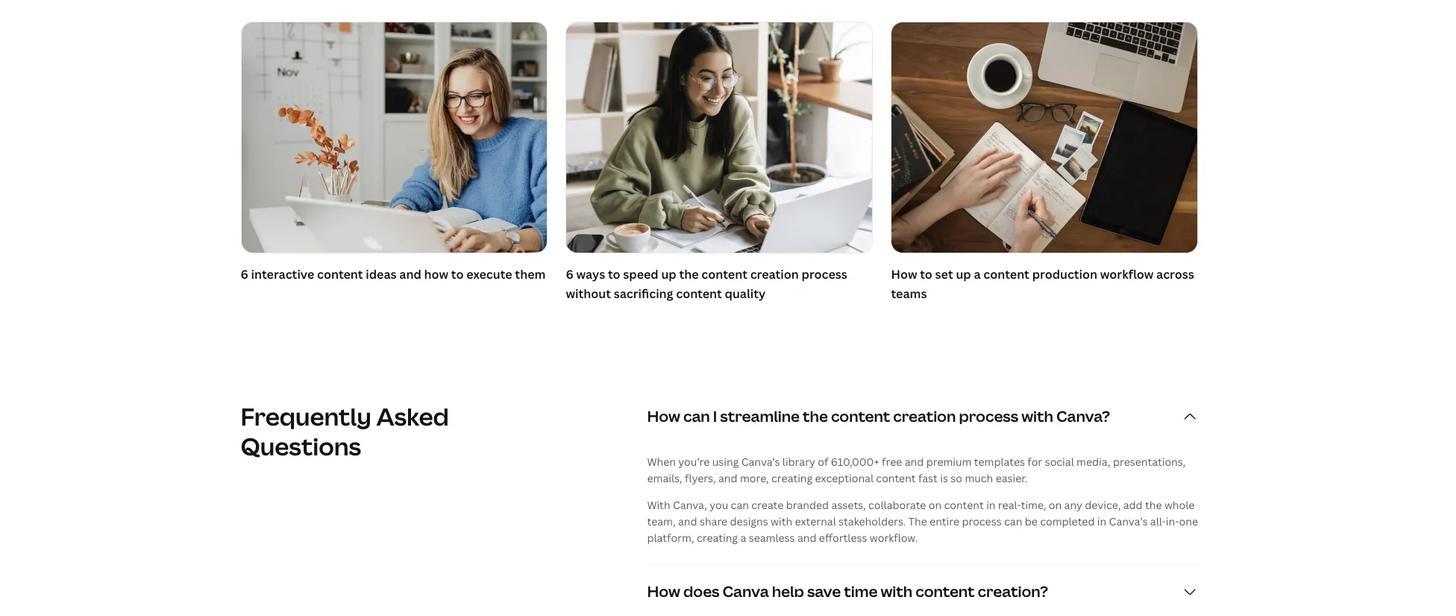 Task type: vqa. For each thing, say whether or not it's contained in the screenshot.
3rd POST from right
no



Task type: describe. For each thing, give the bounding box(es) containing it.
creation inside dropdown button
[[893, 406, 956, 427]]

6 interactive content ideas and how to execute them
[[241, 267, 546, 283]]

content up quality in the right of the page
[[702, 267, 748, 283]]

add
[[1124, 498, 1143, 512]]

asked
[[376, 400, 449, 433]]

how
[[424, 267, 449, 283]]

ideas
[[366, 267, 397, 283]]

6 ways to speed up the content creation process without sacrificing content quality
[[566, 267, 848, 302]]

premium
[[927, 455, 972, 469]]

to inside 6 ways to speed up the content creation process without sacrificing content quality
[[608, 267, 621, 283]]

how for how can i streamline the content creation process with canva?
[[647, 406, 680, 427]]

teams
[[891, 286, 927, 302]]

presentations,
[[1113, 455, 1186, 469]]

any
[[1065, 498, 1083, 512]]

creation inside 6 ways to speed up the content creation process without sacrificing content quality
[[750, 267, 799, 283]]

how can i streamline the content creation process with canva?
[[647, 406, 1110, 427]]

them
[[515, 267, 546, 283]]

free
[[882, 455, 902, 469]]

with canva, you can create branded assets, collaborate on content in real-time, on any device, add the whole team, and share designs with external stakeholders. the entire process can be completed in canva's all-in-one platform, creating a seamless and effortless workflow.
[[647, 498, 1198, 545]]

canva's inside with canva, you can create branded assets, collaborate on content in real-time, on any device, add the whole team, and share designs with external stakeholders. the entire process can be completed in canva's all-in-one platform, creating a seamless and effortless workflow.
[[1109, 515, 1148, 529]]

with
[[647, 498, 671, 512]]

completed
[[1040, 515, 1095, 529]]

library
[[783, 455, 816, 469]]

610,000+
[[831, 455, 880, 469]]

can inside dropdown button
[[684, 406, 710, 427]]

execute
[[467, 267, 512, 283]]

a inside how to set up a content production workflow across teams
[[974, 267, 981, 283]]

up inside 6 ways to speed up the content creation process without sacrificing content quality
[[661, 267, 677, 283]]

6 ways to speed up the content creation process without sacrificing content quality link
[[566, 22, 873, 307]]

create
[[752, 498, 784, 512]]

social
[[1045, 455, 1074, 469]]

so
[[951, 471, 963, 486]]

process inside 6 ways to speed up the content creation process without sacrificing content quality
[[802, 267, 848, 283]]

interactive
[[251, 267, 314, 283]]

workflow.
[[870, 531, 918, 545]]

using
[[712, 455, 739, 469]]

and down using
[[719, 471, 738, 486]]

time,
[[1021, 498, 1047, 512]]

content inside dropdown button
[[831, 406, 890, 427]]

with inside how can i streamline the content creation process with canva? dropdown button
[[1022, 406, 1054, 427]]

with inside with canva, you can create branded assets, collaborate on content in real-time, on any device, add the whole team, and share designs with external stakeholders. the entire process can be completed in canva's all-in-one platform, creating a seamless and effortless workflow.
[[771, 515, 793, 529]]

easier.
[[996, 471, 1028, 486]]

a inside with canva, you can create branded assets, collaborate on content in real-time, on any device, add the whole team, and share designs with external stakeholders. the entire process can be completed in canva's all-in-one platform, creating a seamless and effortless workflow.
[[741, 531, 746, 545]]

when
[[647, 455, 676, 469]]

content inside how to set up a content production workflow across teams
[[984, 267, 1030, 283]]

templates
[[974, 455, 1025, 469]]

1 vertical spatial can
[[731, 498, 749, 512]]

image only image for content
[[567, 23, 873, 253]]

0 horizontal spatial in
[[987, 498, 996, 512]]

2 on from the left
[[1049, 498, 1062, 512]]

how can i streamline the content creation process with canva? button
[[647, 390, 1199, 444]]

of
[[818, 455, 829, 469]]

1 to from the left
[[451, 267, 464, 283]]

is
[[940, 471, 948, 486]]

exceptional
[[815, 471, 874, 486]]

across
[[1157, 267, 1195, 283]]

real-
[[998, 498, 1021, 512]]

sacrificing
[[614, 286, 673, 302]]

you're
[[679, 455, 710, 469]]

much
[[965, 471, 993, 486]]

workflow
[[1101, 267, 1154, 283]]

entire
[[930, 515, 960, 529]]

and up fast on the right bottom
[[905, 455, 924, 469]]

and down canva,
[[678, 515, 697, 529]]

whole
[[1165, 498, 1195, 512]]

effortless
[[819, 531, 867, 545]]

for
[[1028, 455, 1043, 469]]

in-
[[1166, 515, 1179, 529]]

all-
[[1151, 515, 1166, 529]]

ways
[[576, 267, 605, 283]]

how to set up a content production workflow across teams link
[[891, 22, 1199, 307]]

collaborate
[[869, 498, 926, 512]]

to inside how to set up a content production workflow across teams
[[920, 267, 933, 283]]



Task type: locate. For each thing, give the bounding box(es) containing it.
quality
[[725, 286, 766, 302]]

a right set
[[974, 267, 981, 283]]

6 left interactive
[[241, 267, 248, 283]]

a
[[974, 267, 981, 283], [741, 531, 746, 545]]

set
[[935, 267, 953, 283]]

process inside dropdown button
[[959, 406, 1019, 427]]

2 vertical spatial process
[[962, 515, 1002, 529]]

1 vertical spatial creation
[[893, 406, 956, 427]]

designs
[[730, 515, 768, 529]]

1 vertical spatial with
[[771, 515, 793, 529]]

process
[[802, 267, 848, 283], [959, 406, 1019, 427], [962, 515, 1002, 529]]

how for how to set up a content production workflow across teams
[[891, 267, 917, 283]]

canva's inside when you're using canva's library of 610,000+ free and premium templates for social media, presentations, emails, flyers, and more, creating exceptional content fast is so much easier.
[[741, 455, 780, 469]]

0 vertical spatial canva's
[[741, 455, 780, 469]]

1 vertical spatial a
[[741, 531, 746, 545]]

the
[[679, 267, 699, 283], [803, 406, 828, 427], [1145, 498, 1162, 512]]

0 horizontal spatial with
[[771, 515, 793, 529]]

with up seamless
[[771, 515, 793, 529]]

share
[[700, 515, 728, 529]]

how up teams
[[891, 267, 917, 283]]

2 6 from the left
[[566, 267, 574, 283]]

0 vertical spatial can
[[684, 406, 710, 427]]

canva's
[[741, 455, 780, 469], [1109, 515, 1148, 529]]

frequently
[[241, 400, 372, 433]]

image only image
[[567, 23, 873, 253], [892, 23, 1198, 253]]

on left any
[[1049, 498, 1062, 512]]

1 horizontal spatial creation
[[893, 406, 956, 427]]

1 horizontal spatial creating
[[772, 471, 813, 486]]

the up all- in the bottom right of the page
[[1145, 498, 1162, 512]]

1 6 from the left
[[241, 267, 248, 283]]

team,
[[647, 515, 676, 529]]

stakeholders.
[[839, 515, 906, 529]]

up right speed
[[661, 267, 677, 283]]

the inside 6 ways to speed up the content creation process without sacrificing content quality
[[679, 267, 699, 283]]

1 horizontal spatial canva's
[[1109, 515, 1148, 529]]

1 image only image from the left
[[567, 23, 873, 253]]

i
[[713, 406, 717, 427]]

emails,
[[647, 471, 682, 486]]

2 vertical spatial can
[[1004, 515, 1023, 529]]

0 vertical spatial in
[[987, 498, 996, 512]]

up right set
[[956, 267, 971, 283]]

to
[[451, 267, 464, 283], [608, 267, 621, 283], [920, 267, 933, 283]]

2 to from the left
[[608, 267, 621, 283]]

0 vertical spatial process
[[802, 267, 848, 283]]

can down real-
[[1004, 515, 1023, 529]]

creating inside when you're using canva's library of 610,000+ free and premium templates for social media, presentations, emails, flyers, and more, creating exceptional content fast is so much easier.
[[772, 471, 813, 486]]

how inside how to set up a content production workflow across teams
[[891, 267, 917, 283]]

1 horizontal spatial can
[[731, 498, 749, 512]]

1 horizontal spatial on
[[1049, 498, 1062, 512]]

how to set up a content production workflow across teams
[[891, 267, 1195, 302]]

a down designs
[[741, 531, 746, 545]]

and down external
[[798, 531, 817, 545]]

the
[[909, 515, 927, 529]]

2 vertical spatial the
[[1145, 498, 1162, 512]]

up
[[661, 267, 677, 283], [956, 267, 971, 283]]

up inside how to set up a content production workflow across teams
[[956, 267, 971, 283]]

content left production
[[984, 267, 1030, 283]]

1 vertical spatial how
[[647, 406, 680, 427]]

fast
[[919, 471, 938, 486]]

streamline
[[720, 406, 800, 427]]

and
[[399, 267, 421, 283], [905, 455, 924, 469], [719, 471, 738, 486], [678, 515, 697, 529], [798, 531, 817, 545]]

2 horizontal spatial the
[[1145, 498, 1162, 512]]

0 vertical spatial a
[[974, 267, 981, 283]]

production
[[1032, 267, 1098, 283]]

content up 610,000+
[[831, 406, 890, 427]]

and left "how"
[[399, 267, 421, 283]]

media,
[[1077, 455, 1111, 469]]

canva?
[[1057, 406, 1110, 427]]

designing with canva image
[[241, 23, 547, 253]]

1 horizontal spatial in
[[1098, 515, 1107, 529]]

0 vertical spatial creating
[[772, 471, 813, 486]]

2 horizontal spatial to
[[920, 267, 933, 283]]

the right speed
[[679, 267, 699, 283]]

0 horizontal spatial how
[[647, 406, 680, 427]]

speed
[[623, 267, 659, 283]]

1 horizontal spatial a
[[974, 267, 981, 283]]

1 vertical spatial creating
[[697, 531, 738, 545]]

1 horizontal spatial 6
[[566, 267, 574, 283]]

in down device,
[[1098, 515, 1107, 529]]

creating
[[772, 471, 813, 486], [697, 531, 738, 545]]

assets,
[[832, 498, 866, 512]]

questions
[[241, 430, 361, 462]]

the inside dropdown button
[[803, 406, 828, 427]]

seamless
[[749, 531, 795, 545]]

1 horizontal spatial the
[[803, 406, 828, 427]]

more,
[[740, 471, 769, 486]]

6 interactive content ideas and how to execute them link
[[241, 22, 548, 288]]

0 horizontal spatial creating
[[697, 531, 738, 545]]

on
[[929, 498, 942, 512], [1049, 498, 1062, 512]]

0 horizontal spatial to
[[451, 267, 464, 283]]

canva's up "more,"
[[741, 455, 780, 469]]

0 horizontal spatial can
[[684, 406, 710, 427]]

0 vertical spatial creation
[[750, 267, 799, 283]]

image only image inside 6 ways to speed up the content creation process without sacrificing content quality link
[[567, 23, 873, 253]]

content up entire
[[944, 498, 984, 512]]

platform,
[[647, 531, 694, 545]]

branded
[[786, 498, 829, 512]]

to left set
[[920, 267, 933, 283]]

the inside with canva, you can create branded assets, collaborate on content in real-time, on any device, add the whole team, and share designs with external stakeholders. the entire process can be completed in canva's all-in-one platform, creating a seamless and effortless workflow.
[[1145, 498, 1162, 512]]

1 up from the left
[[661, 267, 677, 283]]

process inside with canva, you can create branded assets, collaborate on content in real-time, on any device, add the whole team, and share designs with external stakeholders. the entire process can be completed in canva's all-in-one platform, creating a seamless and effortless workflow.
[[962, 515, 1002, 529]]

1 horizontal spatial image only image
[[892, 23, 1198, 253]]

frequently asked questions
[[241, 400, 449, 462]]

0 horizontal spatial 6
[[241, 267, 248, 283]]

content down "free"
[[876, 471, 916, 486]]

1 vertical spatial in
[[1098, 515, 1107, 529]]

1 vertical spatial the
[[803, 406, 828, 427]]

2 horizontal spatial can
[[1004, 515, 1023, 529]]

to right "how"
[[451, 267, 464, 283]]

one
[[1179, 515, 1198, 529]]

you
[[710, 498, 728, 512]]

without
[[566, 286, 611, 302]]

0 horizontal spatial a
[[741, 531, 746, 545]]

creation up quality in the right of the page
[[750, 267, 799, 283]]

canva's down add
[[1109, 515, 1148, 529]]

content left quality in the right of the page
[[676, 286, 722, 302]]

how up when
[[647, 406, 680, 427]]

0 horizontal spatial on
[[929, 498, 942, 512]]

0 vertical spatial how
[[891, 267, 917, 283]]

creation up premium
[[893, 406, 956, 427]]

image only image inside how to set up a content production workflow across teams 'link'
[[892, 23, 1198, 253]]

content left ideas
[[317, 267, 363, 283]]

6 for 6 ways to speed up the content creation process without sacrificing content quality
[[566, 267, 574, 283]]

content
[[317, 267, 363, 283], [702, 267, 748, 283], [984, 267, 1030, 283], [676, 286, 722, 302], [831, 406, 890, 427], [876, 471, 916, 486], [944, 498, 984, 512]]

external
[[795, 515, 836, 529]]

can
[[684, 406, 710, 427], [731, 498, 749, 512], [1004, 515, 1023, 529]]

1 on from the left
[[929, 498, 942, 512]]

1 vertical spatial process
[[959, 406, 1019, 427]]

content inside with canva, you can create branded assets, collaborate on content in real-time, on any device, add the whole team, and share designs with external stakeholders. the entire process can be completed in canva's all-in-one platform, creating a seamless and effortless workflow.
[[944, 498, 984, 512]]

creating inside with canva, you can create branded assets, collaborate on content in real-time, on any device, add the whole team, and share designs with external stakeholders. the entire process can be completed in canva's all-in-one platform, creating a seamless and effortless workflow.
[[697, 531, 738, 545]]

1 horizontal spatial up
[[956, 267, 971, 283]]

creating down share
[[697, 531, 738, 545]]

device,
[[1085, 498, 1121, 512]]

when you're using canva's library of 610,000+ free and premium templates for social media, presentations, emails, flyers, and more, creating exceptional content fast is so much easier.
[[647, 455, 1186, 486]]

0 horizontal spatial creation
[[750, 267, 799, 283]]

creation
[[750, 267, 799, 283], [893, 406, 956, 427]]

2 image only image from the left
[[892, 23, 1198, 253]]

1 horizontal spatial how
[[891, 267, 917, 283]]

1 vertical spatial canva's
[[1109, 515, 1148, 529]]

with
[[1022, 406, 1054, 427], [771, 515, 793, 529]]

2 up from the left
[[956, 267, 971, 283]]

on up entire
[[929, 498, 942, 512]]

content inside when you're using canva's library of 610,000+ free and premium templates for social media, presentations, emails, flyers, and more, creating exceptional content fast is so much easier.
[[876, 471, 916, 486]]

in left real-
[[987, 498, 996, 512]]

1 horizontal spatial to
[[608, 267, 621, 283]]

0 horizontal spatial the
[[679, 267, 699, 283]]

creating down library
[[772, 471, 813, 486]]

flyers,
[[685, 471, 716, 486]]

how
[[891, 267, 917, 283], [647, 406, 680, 427]]

to right ways
[[608, 267, 621, 283]]

6 inside 6 ways to speed up the content creation process without sacrificing content quality
[[566, 267, 574, 283]]

1 horizontal spatial with
[[1022, 406, 1054, 427]]

6
[[241, 267, 248, 283], [566, 267, 574, 283]]

how inside dropdown button
[[647, 406, 680, 427]]

3 to from the left
[[920, 267, 933, 283]]

0 horizontal spatial image only image
[[567, 23, 873, 253]]

0 horizontal spatial up
[[661, 267, 677, 283]]

0 vertical spatial with
[[1022, 406, 1054, 427]]

the up of
[[803, 406, 828, 427]]

can left i
[[684, 406, 710, 427]]

6 left ways
[[566, 267, 574, 283]]

canva,
[[673, 498, 707, 512]]

0 horizontal spatial canva's
[[741, 455, 780, 469]]

can up designs
[[731, 498, 749, 512]]

be
[[1025, 515, 1038, 529]]

in
[[987, 498, 996, 512], [1098, 515, 1107, 529]]

6 for 6 interactive content ideas and how to execute them
[[241, 267, 248, 283]]

image only image for production
[[892, 23, 1198, 253]]

with up for
[[1022, 406, 1054, 427]]

0 vertical spatial the
[[679, 267, 699, 283]]



